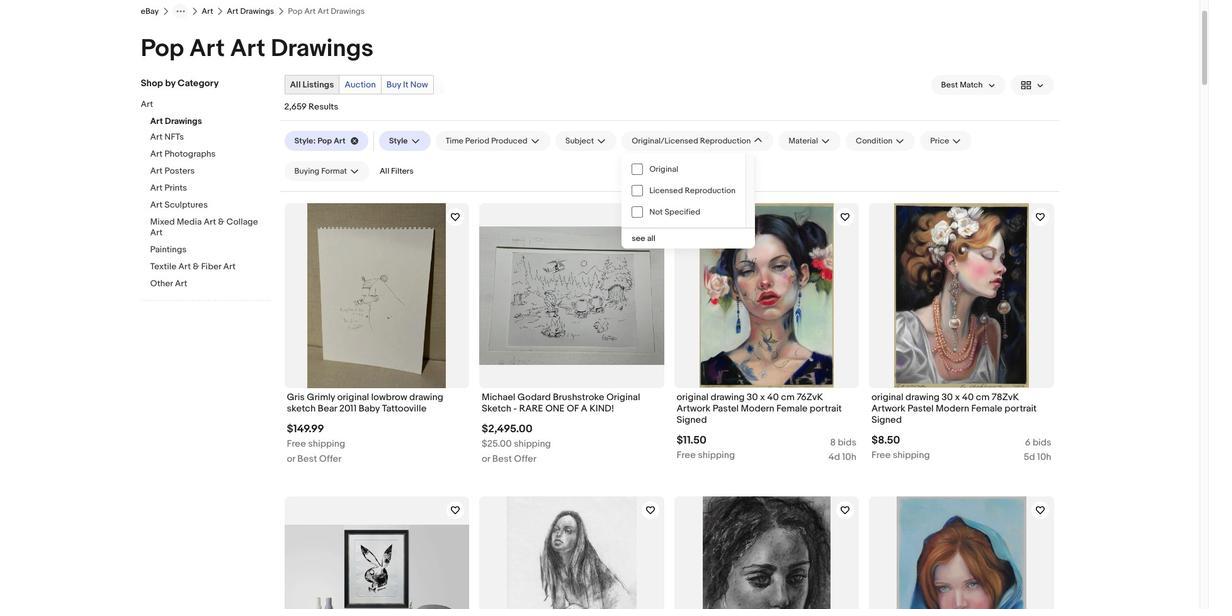 Task type: locate. For each thing, give the bounding box(es) containing it.
2 offer from the left
[[514, 454, 537, 466]]

40 left "78zvk" on the bottom right of the page
[[963, 392, 974, 404]]

all left filters
[[380, 166, 390, 176]]

1 horizontal spatial original
[[677, 392, 709, 404]]

or for $149.99
[[287, 454, 296, 466]]

1 horizontal spatial cm
[[977, 392, 990, 404]]

0 horizontal spatial pastel
[[713, 403, 739, 415]]

1 bids from the left
[[838, 437, 857, 449]]

cm left "78zvk" on the bottom right of the page
[[977, 392, 990, 404]]

tap to watch item - original drawing a4 74zvk artwork pastel modern female portrait signed 2023 image
[[1032, 502, 1049, 520]]

shipping
[[308, 438, 345, 450], [514, 438, 551, 450], [698, 450, 735, 462], [893, 450, 930, 462]]

modern for $8.50
[[936, 403, 970, 415]]

1 horizontal spatial best
[[493, 454, 512, 466]]

free down $11.50
[[677, 450, 696, 462]]

free down $8.50
[[872, 450, 891, 462]]

original up $8.50
[[872, 392, 904, 404]]

0 horizontal spatial best
[[298, 454, 317, 466]]

1 vertical spatial all
[[380, 166, 390, 176]]

2 or from the left
[[482, 454, 491, 466]]

portrait for $11.50
[[810, 403, 842, 415]]

offer for $149.99
[[319, 454, 342, 466]]

1 horizontal spatial drawing
[[711, 392, 745, 404]]

original up $11.50
[[677, 392, 709, 404]]

pop right style:
[[318, 136, 332, 146]]

1 drawing from the left
[[410, 392, 444, 404]]

original up licensed
[[650, 164, 679, 175]]

auction
[[345, 79, 376, 90]]

offer down the $149.99
[[319, 454, 342, 466]]

art sculptures link
[[150, 200, 270, 212]]

0 vertical spatial art link
[[202, 6, 213, 16]]

tap to watch item - andy warhol "playboy bunny" | synthetic polymer on paper drawing | authenticated image
[[447, 502, 464, 520]]

76zvk
[[797, 392, 824, 404]]

0 horizontal spatial original
[[607, 392, 641, 404]]

female up 8 bids free shipping
[[777, 403, 808, 415]]

40 inside original drawing 30 x 40 cm 78zvk artwork pastel modern female portrait signed
[[963, 392, 974, 404]]

2 artwork from the left
[[872, 403, 906, 415]]

portrait up the 6
[[1005, 403, 1037, 415]]

0 horizontal spatial or
[[287, 454, 296, 466]]

1 cm from the left
[[782, 392, 795, 404]]

signed inside original drawing 30 x 40 cm 78zvk artwork pastel modern female portrait signed
[[872, 415, 902, 426]]

modern inside original drawing 30 x 40 cm 78zvk artwork pastel modern female portrait signed
[[936, 403, 970, 415]]

& left the 'fiber'
[[193, 261, 199, 272]]

$8.50
[[872, 435, 901, 447]]

artwork inside original drawing 30 x 40 cm 76zvk artwork pastel modern female portrait signed
[[677, 403, 711, 415]]

x inside original drawing 30 x 40 cm 78zvk artwork pastel modern female portrait signed
[[956, 392, 961, 404]]

artwork up $8.50
[[872, 403, 906, 415]]

0 vertical spatial reproduction
[[700, 136, 751, 146]]

0 horizontal spatial bids
[[838, 437, 857, 449]]

2 vertical spatial drawings
[[165, 116, 202, 127]]

collage
[[227, 217, 258, 227]]

0 horizontal spatial offer
[[319, 454, 342, 466]]

modern inside original drawing 30 x 40 cm 76zvk artwork pastel modern female portrait signed
[[741, 403, 775, 415]]

reproduction up original link
[[700, 136, 751, 146]]

reproduction
[[700, 136, 751, 146], [685, 186, 736, 196]]

2 best from the left
[[493, 454, 512, 466]]

media
[[177, 217, 202, 227]]

original drawing 30 x 40 cm 76zvk artwork pastel modern female portrait signed
[[677, 392, 842, 426]]

all for all listings
[[290, 79, 301, 90]]

x for $11.50
[[761, 392, 766, 404]]

pop art art drawings
[[141, 34, 374, 64]]

2 portrait from the left
[[1005, 403, 1037, 415]]

0 vertical spatial &
[[218, 217, 225, 227]]

2 horizontal spatial free
[[872, 450, 891, 462]]

tattooville
[[382, 403, 427, 415]]

drawing inside original drawing 30 x 40 cm 78zvk artwork pastel modern female portrait signed
[[906, 392, 940, 404]]

portrait
[[810, 403, 842, 415], [1005, 403, 1037, 415]]

pastel for $8.50
[[908, 403, 934, 415]]

art link left art drawings link on the left top of the page
[[202, 6, 213, 16]]

2,659 results
[[284, 101, 339, 112]]

0 horizontal spatial 40
[[768, 392, 779, 404]]

10h right 5d
[[1038, 452, 1052, 464]]

best inside the $149.99 free shipping or best offer
[[298, 454, 317, 466]]

drawings up listings in the top of the page
[[271, 34, 374, 64]]

modern up 8 bids free shipping
[[741, 403, 775, 415]]

2 female from the left
[[972, 403, 1003, 415]]

-
[[514, 403, 517, 415]]

1 best from the left
[[298, 454, 317, 466]]

or inside the $149.99 free shipping or best offer
[[287, 454, 296, 466]]

art link down category at the top left
[[141, 99, 261, 111]]

& down art sculptures link at left top
[[218, 217, 225, 227]]

30 for $8.50
[[942, 392, 953, 404]]

now
[[411, 79, 428, 90]]

pop inside style: pop art link
[[318, 136, 332, 146]]

2 40 from the left
[[963, 392, 974, 404]]

free down the $149.99
[[287, 438, 306, 450]]

art link
[[202, 6, 213, 16], [141, 99, 261, 111]]

1 horizontal spatial 40
[[963, 392, 974, 404]]

bids
[[838, 437, 857, 449], [1033, 437, 1052, 449]]

female inside original drawing 30 x 40 cm 78zvk artwork pastel modern female portrait signed
[[972, 403, 1003, 415]]

drawing for $8.50
[[906, 392, 940, 404]]

offer inside $2,495.00 $25.00 shipping or best offer
[[514, 454, 537, 466]]

0 horizontal spatial x
[[761, 392, 766, 404]]

bids for $11.50
[[838, 437, 857, 449]]

2011
[[339, 403, 357, 415]]

2 drawing from the left
[[711, 392, 745, 404]]

1 artwork from the left
[[677, 403, 711, 415]]

mixed media art & collage art link
[[150, 217, 270, 239]]

1 x from the left
[[761, 392, 766, 404]]

1 horizontal spatial x
[[956, 392, 961, 404]]

all listings
[[290, 79, 334, 90]]

shipping inside '6 bids free shipping'
[[893, 450, 930, 462]]

0 vertical spatial all
[[290, 79, 301, 90]]

10h for $8.50
[[1038, 452, 1052, 464]]

listings
[[303, 79, 334, 90]]

or for $2,495.00
[[482, 454, 491, 466]]

buy
[[387, 79, 401, 90]]

2 pastel from the left
[[908, 403, 934, 415]]

cm inside original drawing 30 x 40 cm 76zvk artwork pastel modern female portrait signed
[[782, 392, 795, 404]]

original inside michael godard brushstroke original sketch - rare one of a kind!
[[607, 392, 641, 404]]

2 bids from the left
[[1033, 437, 1052, 449]]

1 30 from the left
[[747, 392, 758, 404]]

0 horizontal spatial original
[[337, 392, 369, 404]]

30 up '6 bids free shipping'
[[942, 392, 953, 404]]

artwork inside original drawing 30 x 40 cm 78zvk artwork pastel modern female portrait signed
[[872, 403, 906, 415]]

tap to watch item - original drawing 30 x 40 cm 76zvk artwork pastel modern female portrait signed image
[[837, 209, 854, 226]]

1 horizontal spatial female
[[972, 403, 1003, 415]]

all listings link
[[285, 76, 339, 94]]

it
[[403, 79, 409, 90]]

reproduction inside dropdown button
[[700, 136, 751, 146]]

2 signed from the left
[[872, 415, 902, 426]]

1 offer from the left
[[319, 454, 342, 466]]

2 x from the left
[[956, 392, 961, 404]]

signed up $11.50
[[677, 415, 707, 426]]

1 horizontal spatial artwork
[[872, 403, 906, 415]]

shipping down $2,495.00
[[514, 438, 551, 450]]

original right a
[[607, 392, 641, 404]]

0 horizontal spatial portrait
[[810, 403, 842, 415]]

1 horizontal spatial 30
[[942, 392, 953, 404]]

portrait for $8.50
[[1005, 403, 1037, 415]]

cm
[[782, 392, 795, 404], [977, 392, 990, 404]]

bear
[[318, 403, 337, 415]]

1 vertical spatial pop
[[318, 136, 332, 146]]

drawings up the nfts
[[165, 116, 202, 127]]

original inside gris grimly original lowbrow drawing sketch bear 2011 baby tattooville
[[337, 392, 369, 404]]

results
[[309, 101, 339, 112]]

signed up $8.50
[[872, 415, 902, 426]]

modern for $11.50
[[741, 403, 775, 415]]

bids inside 8 bids free shipping
[[838, 437, 857, 449]]

4d
[[829, 452, 841, 464]]

0 horizontal spatial all
[[290, 79, 301, 90]]

cm left 76zvk
[[782, 392, 795, 404]]

40 inside original drawing 30 x 40 cm 76zvk artwork pastel modern female portrait signed
[[768, 392, 779, 404]]

michael godard brushstroke original sketch - rare one of a kind!
[[482, 392, 641, 415]]

best down $25.00
[[493, 454, 512, 466]]

original right bear
[[337, 392, 369, 404]]

gris
[[287, 392, 305, 404]]

drawings
[[240, 6, 274, 16], [271, 34, 374, 64], [165, 116, 202, 127]]

artwork
[[677, 403, 711, 415], [872, 403, 906, 415]]

0 horizontal spatial 10h
[[843, 452, 857, 464]]

cm inside original drawing 30 x 40 cm 78zvk artwork pastel modern female portrait signed
[[977, 392, 990, 404]]

fiber
[[201, 261, 221, 272]]

2 30 from the left
[[942, 392, 953, 404]]

portrait up 8
[[810, 403, 842, 415]]

2 horizontal spatial drawing
[[906, 392, 940, 404]]

reproduction for licensed reproduction
[[685, 186, 736, 196]]

artwork up $11.50
[[677, 403, 711, 415]]

1 horizontal spatial original
[[650, 164, 679, 175]]

free
[[287, 438, 306, 450], [677, 450, 696, 462], [872, 450, 891, 462]]

0 horizontal spatial 30
[[747, 392, 758, 404]]

shipping down $8.50
[[893, 450, 930, 462]]

tap to watch item - gris grimly original lowbrow drawing sketch bear 2011 baby tattooville image
[[447, 209, 464, 226]]

original
[[337, 392, 369, 404], [677, 392, 709, 404], [872, 392, 904, 404]]

1 horizontal spatial modern
[[936, 403, 970, 415]]

or down the $149.99
[[287, 454, 296, 466]]

1 female from the left
[[777, 403, 808, 415]]

2 horizontal spatial original
[[872, 392, 904, 404]]

prints
[[165, 183, 187, 193]]

offer down $2,495.00
[[514, 454, 537, 466]]

3 drawing from the left
[[906, 392, 940, 404]]

auction link
[[340, 76, 381, 94]]

1 or from the left
[[287, 454, 296, 466]]

best inside $2,495.00 $25.00 shipping or best offer
[[493, 454, 512, 466]]

drawing
[[410, 392, 444, 404], [711, 392, 745, 404], [906, 392, 940, 404]]

shop by category
[[141, 78, 219, 89]]

pastel inside original drawing 30 x 40 cm 76zvk artwork pastel modern female portrait signed
[[713, 403, 739, 415]]

0 horizontal spatial modern
[[741, 403, 775, 415]]

1 10h from the left
[[843, 452, 857, 464]]

style: pop art link
[[284, 131, 368, 151]]

original
[[650, 164, 679, 175], [607, 392, 641, 404]]

78zvk
[[992, 392, 1020, 404]]

modern
[[741, 403, 775, 415], [936, 403, 970, 415]]

nfts
[[165, 132, 184, 142]]

0 horizontal spatial signed
[[677, 415, 707, 426]]

bids inside '6 bids free shipping'
[[1033, 437, 1052, 449]]

pastel
[[713, 403, 739, 415], [908, 403, 934, 415]]

portrait inside original drawing 30 x 40 cm 76zvk artwork pastel modern female portrait signed
[[810, 403, 842, 415]]

1 vertical spatial original
[[607, 392, 641, 404]]

2 original from the left
[[677, 392, 709, 404]]

1 horizontal spatial offer
[[514, 454, 537, 466]]

x inside original drawing 30 x 40 cm 76zvk artwork pastel modern female portrait signed
[[761, 392, 766, 404]]

30 inside original drawing 30 x 40 cm 78zvk artwork pastel modern female portrait signed
[[942, 392, 953, 404]]

0 horizontal spatial cm
[[782, 392, 795, 404]]

pop up by
[[141, 34, 184, 64]]

licensed
[[650, 186, 683, 196]]

michael godard brushstroke original sketch - rare one of a kind! link
[[482, 392, 662, 418]]

modern up '6 bids free shipping'
[[936, 403, 970, 415]]

shipping down the $149.99
[[308, 438, 345, 450]]

0 vertical spatial pop
[[141, 34, 184, 64]]

bids right the 6
[[1033, 437, 1052, 449]]

pastel for $11.50
[[713, 403, 739, 415]]

all inside button
[[380, 166, 390, 176]]

1 vertical spatial reproduction
[[685, 186, 736, 196]]

all for all filters
[[380, 166, 390, 176]]

10h right the 4d
[[843, 452, 857, 464]]

pastel up '6 bids free shipping'
[[908, 403, 934, 415]]

cm for $11.50
[[782, 392, 795, 404]]

1 vertical spatial &
[[193, 261, 199, 272]]

30 inside original drawing 30 x 40 cm 76zvk artwork pastel modern female portrait signed
[[747, 392, 758, 404]]

drawing inside original drawing 30 x 40 cm 76zvk artwork pastel modern female portrait signed
[[711, 392, 745, 404]]

pastel up 8 bids free shipping
[[713, 403, 739, 415]]

original inside original drawing 30 x 40 cm 76zvk artwork pastel modern female portrait signed
[[677, 392, 709, 404]]

original inside original drawing 30 x 40 cm 78zvk artwork pastel modern female portrait signed
[[872, 392, 904, 404]]

0 horizontal spatial free
[[287, 438, 306, 450]]

bids right 8
[[838, 437, 857, 449]]

10h
[[843, 452, 857, 464], [1038, 452, 1052, 464]]

1 horizontal spatial or
[[482, 454, 491, 466]]

free inside 8 bids free shipping
[[677, 450, 696, 462]]

40 left 76zvk
[[768, 392, 779, 404]]

original drawing a4 74zvk artwork pastel modern female portrait signed 2023 image
[[897, 497, 1027, 610]]

female up '6 bids free shipping'
[[972, 403, 1003, 415]]

original for $8.50
[[872, 392, 904, 404]]

$149.99
[[287, 423, 324, 436]]

free inside '6 bids free shipping'
[[872, 450, 891, 462]]

or inside $2,495.00 $25.00 shipping or best offer
[[482, 454, 491, 466]]

1 original from the left
[[337, 392, 369, 404]]

0 horizontal spatial drawing
[[410, 392, 444, 404]]

1 modern from the left
[[741, 403, 775, 415]]

artwork for $11.50
[[677, 403, 711, 415]]

drawings inside art art drawings art nfts art photographs art posters art prints art sculptures mixed media art & collage art paintings textile art & fiber art other art
[[165, 116, 202, 127]]

1 horizontal spatial 10h
[[1038, 452, 1052, 464]]

1 horizontal spatial all
[[380, 166, 390, 176]]

signed inside original drawing 30 x 40 cm 76zvk artwork pastel modern female portrait signed
[[677, 415, 707, 426]]

licensed reproduction link
[[622, 180, 746, 202]]

3 original from the left
[[872, 392, 904, 404]]

x
[[761, 392, 766, 404], [956, 392, 961, 404]]

1 horizontal spatial pastel
[[908, 403, 934, 415]]

2 modern from the left
[[936, 403, 970, 415]]

art
[[202, 6, 213, 16], [227, 6, 239, 16], [190, 34, 225, 64], [230, 34, 266, 64], [141, 99, 153, 110], [150, 116, 163, 127], [150, 132, 163, 142], [334, 136, 346, 146], [150, 149, 163, 159], [150, 166, 163, 176], [150, 183, 163, 193], [150, 200, 163, 210], [204, 217, 216, 227], [150, 227, 163, 238], [179, 261, 191, 272], [223, 261, 236, 272], [175, 279, 187, 289]]

best down the $149.99
[[298, 454, 317, 466]]

2 10h from the left
[[1038, 452, 1052, 464]]

0 horizontal spatial female
[[777, 403, 808, 415]]

1 horizontal spatial free
[[677, 450, 696, 462]]

1 horizontal spatial portrait
[[1005, 403, 1037, 415]]

2 cm from the left
[[977, 392, 990, 404]]

shipping down $11.50
[[698, 450, 735, 462]]

30 up 8 bids free shipping
[[747, 392, 758, 404]]

1 portrait from the left
[[810, 403, 842, 415]]

10h for $11.50
[[843, 452, 857, 464]]

reproduction up not specified link
[[685, 186, 736, 196]]

female inside original drawing 30 x 40 cm 76zvk artwork pastel modern female portrait signed
[[777, 403, 808, 415]]

x for $8.50
[[956, 392, 961, 404]]

0 horizontal spatial artwork
[[677, 403, 711, 415]]

1 horizontal spatial signed
[[872, 415, 902, 426]]

art art drawings art nfts art photographs art posters art prints art sculptures mixed media art & collage art paintings textile art & fiber art other art
[[141, 99, 258, 289]]

x left "78zvk" on the bottom right of the page
[[956, 392, 961, 404]]

0 horizontal spatial pop
[[141, 34, 184, 64]]

1 40 from the left
[[768, 392, 779, 404]]

or down $25.00
[[482, 454, 491, 466]]

pastel inside original drawing 30 x 40 cm 78zvk artwork pastel modern female portrait signed
[[908, 403, 934, 415]]

1 horizontal spatial bids
[[1033, 437, 1052, 449]]

1 pastel from the left
[[713, 403, 739, 415]]

lowbrow
[[371, 392, 407, 404]]

30
[[747, 392, 758, 404], [942, 392, 953, 404]]

art drawings
[[227, 6, 274, 16]]

1 signed from the left
[[677, 415, 707, 426]]

x left 76zvk
[[761, 392, 766, 404]]

0 vertical spatial drawings
[[240, 6, 274, 16]]

all up 2,659
[[290, 79, 301, 90]]

&
[[218, 217, 225, 227], [193, 261, 199, 272]]

textile
[[150, 261, 177, 272]]

offer inside the $149.99 free shipping or best offer
[[319, 454, 342, 466]]

1 horizontal spatial pop
[[318, 136, 332, 146]]

best for $149.99
[[298, 454, 317, 466]]

all
[[290, 79, 301, 90], [380, 166, 390, 176]]

art drawings link
[[227, 6, 274, 16]]

portrait inside original drawing 30 x 40 cm 78zvk artwork pastel modern female portrait signed
[[1005, 403, 1037, 415]]

drawings up pop art art drawings
[[240, 6, 274, 16]]

offer for $2,495.00
[[514, 454, 537, 466]]



Task type: describe. For each thing, give the bounding box(es) containing it.
$2,495.00
[[482, 423, 533, 436]]

filters
[[391, 166, 414, 176]]

female for $8.50
[[972, 403, 1003, 415]]

textile art & fiber art link
[[150, 261, 270, 273]]

baby
[[359, 403, 380, 415]]

0 vertical spatial original
[[650, 164, 679, 175]]

8 bids free shipping
[[677, 437, 857, 462]]

free for $11.50
[[677, 450, 696, 462]]

not specified link
[[622, 202, 746, 223]]

bids for $8.50
[[1033, 437, 1052, 449]]

original drawing 30 x 40 cm 76zvk artwork pastel modern female portrait signed image
[[700, 204, 834, 388]]

ebay
[[141, 6, 159, 16]]

see all button
[[622, 229, 756, 249]]

5d 10h
[[1024, 452, 1052, 464]]

of
[[567, 403, 579, 415]]

all filters button
[[375, 161, 419, 181]]

original drawing a4 122mra art pastel modern female portrait realism signed 2023 image
[[703, 497, 831, 610]]

original drawing 30 x 40 cm 78zvk artwork pastel modern female portrait signed link
[[872, 392, 1052, 430]]

brushstroke
[[553, 392, 605, 404]]

not
[[650, 207, 663, 217]]

5d
[[1024, 452, 1036, 464]]

6 bids free shipping
[[872, 437, 1052, 462]]

art photographs link
[[150, 149, 270, 161]]

style:
[[295, 136, 316, 146]]

signed for $11.50
[[677, 415, 707, 426]]

1 vertical spatial drawings
[[271, 34, 374, 64]]

drawing inside gris grimly original lowbrow drawing sketch bear 2011 baby tattooville
[[410, 392, 444, 404]]

style: pop art
[[295, 136, 346, 146]]

$149.99 free shipping or best offer
[[287, 423, 345, 466]]

1 vertical spatial art link
[[141, 99, 261, 111]]

gris grimly original lowbrow drawing sketch bear 2011 baby tattooville link
[[287, 392, 467, 418]]

40 for $11.50
[[768, 392, 779, 404]]

by
[[165, 78, 176, 89]]

cm for $8.50
[[977, 392, 990, 404]]

godard
[[518, 392, 551, 404]]

other
[[150, 279, 173, 289]]

buy it now
[[387, 79, 428, 90]]

tap to watch item - michael godard brushstroke original sketch - rare one of a kind! image
[[642, 209, 659, 226]]

4d 10h
[[829, 452, 857, 464]]

original drawing 30 x 40 cm 78zvk artwork pastel modern female portrait signed image
[[895, 204, 1029, 388]]

all filters
[[380, 166, 414, 176]]

30 for $11.50
[[747, 392, 758, 404]]

female for $11.50
[[777, 403, 808, 415]]

kind!
[[590, 403, 615, 415]]

6
[[1026, 437, 1031, 449]]

tap to watch item - original drawing 30 x 40 cm 78zvk artwork pastel modern female portrait signed image
[[1032, 209, 1049, 226]]

free for $8.50
[[872, 450, 891, 462]]

one
[[546, 403, 565, 415]]

original drawing 30 x 40 cm 78zvk artwork pastel modern female portrait signed
[[872, 392, 1037, 426]]

michael godard brushstroke original sketch - rare one of a kind! image
[[479, 227, 664, 365]]

other art link
[[150, 279, 270, 290]]

shipping inside $2,495.00 $25.00 shipping or best offer
[[514, 438, 551, 450]]

artwork for $8.50
[[872, 403, 906, 415]]

original/licensed
[[632, 136, 699, 146]]

$2,495.00 $25.00 shipping or best offer
[[482, 423, 551, 466]]

tap to watch item - original drawing a4 122mra art pastel modern female portrait realism signed 2023 image
[[837, 502, 854, 520]]

licensed reproduction
[[650, 186, 736, 196]]

shipping inside 8 bids free shipping
[[698, 450, 735, 462]]

40 for $8.50
[[963, 392, 974, 404]]

photographs
[[165, 149, 216, 159]]

0 horizontal spatial &
[[193, 261, 199, 272]]

free inside the $149.99 free shipping or best offer
[[287, 438, 306, 450]]

art nfts link
[[150, 132, 270, 144]]

paintings
[[150, 244, 187, 255]]

ebay link
[[141, 6, 159, 16]]

a
[[581, 403, 588, 415]]

category
[[178, 78, 219, 89]]

$25.00
[[482, 438, 512, 450]]

2,659
[[284, 101, 307, 112]]

best for $2,495.00
[[493, 454, 512, 466]]

see
[[632, 234, 646, 244]]

sketch
[[482, 403, 512, 415]]

see all
[[632, 234, 656, 244]]

sculptures
[[165, 200, 208, 210]]

$11.50
[[677, 435, 707, 447]]

rare
[[520, 403, 544, 415]]

original drawing a4 71zvk artwork pastel modern female portrait signed 2023 image
[[507, 497, 637, 610]]

michael
[[482, 392, 516, 404]]

original link
[[622, 159, 746, 180]]

mixed
[[150, 217, 175, 227]]

signed for $8.50
[[872, 415, 902, 426]]

paintings link
[[150, 244, 270, 256]]

grimly
[[307, 392, 335, 404]]

1 horizontal spatial &
[[218, 217, 225, 227]]

buy it now link
[[382, 76, 433, 94]]

shop
[[141, 78, 163, 89]]

art prints link
[[150, 183, 270, 195]]

gris grimly original lowbrow drawing sketch bear 2011 baby tattooville
[[287, 392, 444, 415]]

andy warhol "playboy bunny" | synthetic polymer on paper drawing | authenticated image
[[284, 525, 469, 610]]

specified
[[665, 207, 701, 217]]

8
[[831, 437, 836, 449]]

original/licensed reproduction
[[632, 136, 751, 146]]

drawing for $11.50
[[711, 392, 745, 404]]

shipping inside the $149.99 free shipping or best offer
[[308, 438, 345, 450]]

gris grimly original lowbrow drawing sketch bear 2011 baby tattooville image
[[308, 204, 446, 388]]

original drawing 30 x 40 cm 76zvk artwork pastel modern female portrait signed link
[[677, 392, 857, 430]]

original for $11.50
[[677, 392, 709, 404]]

tap to watch item - original drawing a4 71zvk artwork pastel modern female portrait signed 2023 image
[[642, 502, 659, 520]]

sketch
[[287, 403, 316, 415]]

original/licensed reproduction button
[[622, 131, 774, 151]]

all
[[647, 234, 656, 244]]

not specified
[[650, 207, 701, 217]]

reproduction for original/licensed reproduction
[[700, 136, 751, 146]]



Task type: vqa. For each thing, say whether or not it's contained in the screenshot.
FEDEX within 'Aliens - Kubrick Aliens Power Loader Box Set Free Ship Via Fedex From Japan New $52.35 Free Shipping Seller With A 100% Positive Feedback'
no



